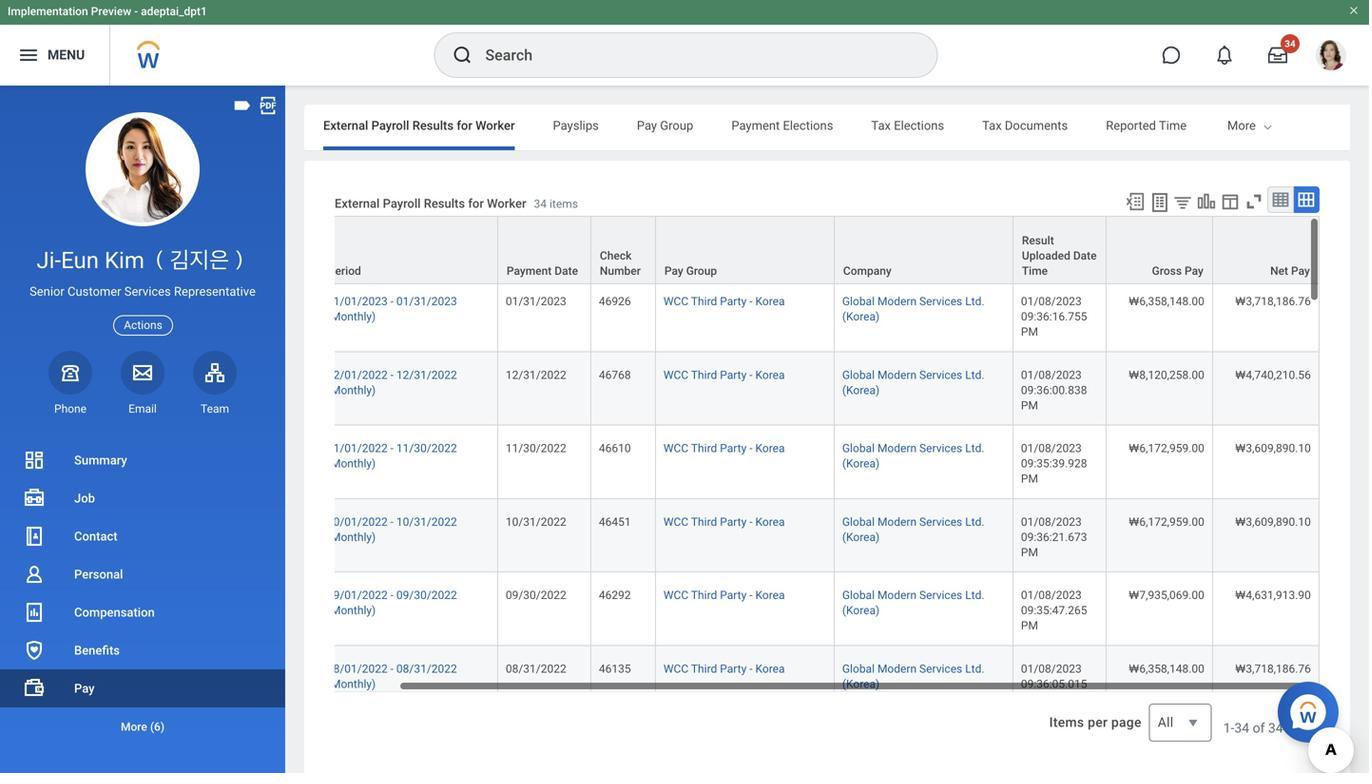 Task type: locate. For each thing, give the bounding box(es) containing it.
1 ₩3,609,890.1 from the top
[[1305, 487, 1370, 501]]

pay link
[[0, 670, 285, 708]]

4 wcc third party - korea from the top
[[733, 487, 855, 501]]

party for 40830
[[790, 267, 816, 280]]

2 05/31/2020 from the left
[[575, 340, 636, 354]]

wcc right 40089
[[733, 634, 758, 648]]

7 global modern services ltd. (korea) link from the top
[[912, 631, 1055, 663]]

03/09/2021
[[1091, 193, 1152, 207], [1091, 267, 1152, 280], [1091, 340, 1152, 354], [1091, 414, 1152, 427], [1091, 487, 1152, 501], [1091, 561, 1152, 574], [1091, 634, 1152, 648]]

korea for 40383
[[825, 487, 855, 501]]

6 wcc third party - korea from the top
[[733, 634, 855, 648]]

payment elections
[[732, 118, 834, 133]]

result left 06/01/2020
[[344, 265, 377, 278]]

1 (monthly) from the top
[[397, 209, 445, 222]]

1 wcc third party - korea from the top
[[733, 267, 855, 280]]

₩4,740,210.5
[[1305, 414, 1370, 427]]

personal image
[[23, 563, 46, 586]]

- inside menu banner
[[134, 5, 138, 18]]

6 (korea) from the top
[[912, 576, 950, 589]]

4 (monthly) from the top
[[397, 429, 445, 443]]

wcc third party - korea
[[733, 267, 855, 280], [733, 340, 855, 354], [733, 414, 855, 427], [733, 487, 855, 501], [733, 561, 855, 574], [733, 634, 855, 648]]

1 vertical spatial result
[[344, 265, 377, 278]]

1 horizontal spatial tax
[[983, 118, 1002, 133]]

cell
[[335, 177, 389, 251], [568, 177, 661, 251], [661, 177, 726, 251], [726, 177, 905, 251], [1177, 177, 1283, 251], [1283, 177, 1370, 251]]

more for more
[[1228, 118, 1257, 133]]

wcc third party - korea link for 40681
[[733, 337, 855, 354]]

am down 10:26:48.113
[[1091, 445, 1108, 458]]

payment right group
[[732, 118, 780, 133]]

ltd. left 03/09/2021 10:28:16.641 am
[[1035, 487, 1055, 501]]

summary link
[[0, 441, 285, 479]]

6 03/09/2021 from the top
[[1091, 561, 1152, 574]]

03/09/2021 up 10:27:31.552
[[1091, 267, 1152, 280]]

34
[[1285, 38, 1296, 49], [534, 197, 547, 211], [1235, 721, 1250, 736], [1269, 721, 1284, 736]]

more for more (6)
[[121, 721, 147, 734]]

results left 07/31/2020
[[424, 196, 465, 211]]

₩3,718,186.7 for 03/09/2021 10:27:00.159 am
[[1305, 340, 1370, 354]]

0 vertical spatial result
[[1092, 234, 1124, 247]]

2 ₩3,718,186.7 from the top
[[1305, 340, 1370, 354]]

gross pay
[[1222, 265, 1274, 278]]

actions
[[124, 319, 162, 332]]

am inside 03/09/2021 10:27:00.159 am
[[1091, 371, 1108, 384]]

6 global from the top
[[912, 561, 945, 574]]

for down the search icon
[[457, 118, 473, 133]]

modern for 03/09/2021 10:29:19.788 am
[[947, 193, 987, 207]]

mail image
[[131, 361, 154, 384]]

ltd. left 03/09/2021 10:27:31.552 am
[[1035, 267, 1055, 280]]

payroll for external payroll results for worker
[[372, 118, 409, 133]]

04/30/2020 left 40532
[[575, 414, 636, 427]]

implementation
[[8, 5, 88, 18]]

pay for pay group
[[637, 118, 657, 133]]

am for 03/09/2021 10:29:19.788 am
[[1091, 224, 1108, 237]]

date inside payment date popup button
[[624, 265, 648, 278]]

4 global modern services ltd. (korea) link from the top
[[912, 410, 1055, 443]]

wcc third party - korea for 40681
[[733, 340, 855, 354]]

3 third from the top
[[761, 414, 787, 427]]

6 am from the top
[[1091, 591, 1108, 605]]

2 row from the top
[[335, 216, 1370, 285]]

₩6,358,148.00 up ₩8,120,258.00
[[1199, 340, 1275, 354]]

0 vertical spatial ₩6,172,959.00
[[1199, 487, 1275, 501]]

fullscreen image
[[1244, 191, 1265, 212]]

1 horizontal spatial date
[[1143, 249, 1167, 263]]

inbox large image
[[1269, 46, 1288, 65]]

contact image
[[23, 525, 46, 548]]

2 horizontal spatial pay
[[1255, 265, 1274, 278]]

for for external payroll results for worker
[[457, 118, 473, 133]]

40089
[[669, 634, 701, 648]]

₩3,718,186.7 up ₩4,740,210.5
[[1305, 340, 1370, 354]]

2 vertical spatial external
[[344, 234, 386, 247]]

navigation pane region
[[0, 86, 285, 773]]

0 vertical spatial results
[[413, 118, 454, 133]]

implementation preview -   adeptai_dpt1
[[8, 5, 207, 18]]

4 korea from the top
[[825, 487, 855, 501]]

third right 40236
[[761, 561, 787, 574]]

benefits link
[[0, 632, 285, 670]]

0 horizontal spatial more
[[121, 721, 147, 734]]

5 third from the top
[[761, 561, 787, 574]]

02/01/2020 - 02/29/2020 (monthly) link
[[397, 557, 527, 589]]

1 06/30/2020 from the left
[[466, 267, 527, 280]]

- inside 03/01/2020 - 03/31/2020 (monthly)
[[460, 487, 463, 501]]

modern for 03/09/2021 10:26:48.113 am
[[947, 414, 987, 427]]

03/09/2021 10:27:00.159 am
[[1091, 340, 1160, 384]]

2 vertical spatial pay
[[74, 682, 95, 696]]

payment inside tab list
[[732, 118, 780, 133]]

2 global modern services ltd. (korea) link from the top
[[912, 263, 1055, 296]]

₩3,718,186.7 down expand table image
[[1305, 267, 1370, 280]]

items per page
[[1050, 715, 1142, 731]]

1 horizontal spatial more
[[1228, 118, 1257, 133]]

view printable version (pdf) image
[[258, 95, 279, 116]]

modern
[[947, 193, 987, 207], [947, 267, 987, 280], [947, 340, 987, 354], [947, 414, 987, 427], [947, 487, 987, 501], [947, 561, 987, 574], [947, 634, 987, 648]]

6 party from the top
[[790, 634, 816, 648]]

05/31/2020 down payment date
[[575, 340, 636, 354]]

ltd. for 03/09/2021 10:27:46.851 am
[[1035, 634, 1055, 648]]

- inside 01/01/2020 - 01/31/2020 (monthly)
[[460, 634, 463, 648]]

notifications large image
[[1216, 46, 1235, 65]]

pay inside pay link
[[74, 682, 95, 696]]

0 horizontal spatial result
[[344, 265, 377, 278]]

(monthly) for 01/01/2020 - 01/31/2020 (monthly)
[[397, 650, 445, 663]]

₩3,609,890.1 up ₩4,631,913.9
[[1305, 561, 1370, 574]]

am
[[1091, 224, 1108, 237], [1091, 298, 1108, 311], [1091, 371, 1108, 384], [1091, 445, 1108, 458], [1091, 518, 1108, 531], [1091, 591, 1108, 605], [1091, 665, 1108, 678]]

global modern services ltd. (korea) for 03/09/2021 10:26:48.113 am
[[912, 414, 1055, 443]]

global modern services ltd. (korea)
[[912, 193, 1055, 222], [912, 267, 1055, 296], [912, 340, 1055, 369], [912, 414, 1055, 443], [912, 487, 1055, 516], [912, 561, 1055, 589], [912, 634, 1055, 663]]

(monthly) down the 03/01/2020
[[397, 503, 445, 516]]

(monthly) for 05/01/2020 - 05/31/2020 (monthly)
[[397, 356, 445, 369]]

external for external payroll results for worker 34 items
[[335, 196, 380, 211]]

wcc right 40236
[[733, 561, 758, 574]]

06/01/2020 - 06/30/2020 (monthly)
[[397, 267, 527, 296]]

03/09/2021 inside 03/09/2021 10:27:00.159 am
[[1091, 340, 1152, 354]]

external inside external payroll result popup button
[[344, 234, 386, 247]]

10:27:00.159
[[1091, 356, 1157, 369]]

0 vertical spatial pay
[[637, 118, 657, 133]]

5 am from the top
[[1091, 518, 1108, 531]]

per
[[1088, 715, 1108, 731]]

senior
[[30, 285, 65, 299]]

2 wcc third party - korea from the top
[[733, 340, 855, 354]]

1 vertical spatial ₩6,172,959.00
[[1199, 561, 1275, 574]]

wcc
[[733, 267, 758, 280], [733, 340, 758, 354], [733, 414, 758, 427], [733, 487, 758, 501], [733, 561, 758, 574], [733, 634, 758, 648]]

1 horizontal spatial pay
[[637, 118, 657, 133]]

am down 10:27:00.159
[[1091, 371, 1108, 384]]

third right 40532
[[761, 414, 787, 427]]

02/29/2020
[[466, 561, 527, 574], [575, 561, 636, 574]]

6 (monthly) from the top
[[397, 576, 445, 589]]

05/31/2020
[[466, 340, 527, 354], [575, 340, 636, 354]]

0 vertical spatial date
[[1143, 249, 1167, 263]]

- inside 05/01/2020 - 05/31/2020 (monthly)
[[460, 340, 463, 354]]

pay image
[[23, 677, 46, 700]]

1 korea from the top
[[825, 267, 855, 280]]

7 am from the top
[[1091, 665, 1108, 678]]

am for 03/09/2021 10:28:16.641 am
[[1091, 518, 1108, 531]]

services
[[989, 193, 1032, 207], [989, 267, 1032, 280], [124, 285, 171, 299], [989, 340, 1032, 354], [989, 414, 1032, 427], [989, 487, 1032, 501], [989, 561, 1032, 574], [989, 634, 1032, 648]]

1 wcc from the top
[[733, 267, 758, 280]]

more left (6)
[[121, 721, 147, 734]]

result inside external payroll result
[[344, 265, 377, 278]]

1 horizontal spatial 03/31/2020
[[575, 487, 636, 501]]

04/30/2020 right "04/01/2020"
[[466, 414, 527, 427]]

03/31/2020 left the 40383
[[575, 487, 636, 501]]

2 modern from the top
[[947, 267, 987, 280]]

1 party from the top
[[790, 267, 816, 280]]

01/31/2020 right 01/01/2020
[[466, 634, 527, 648]]

1 vertical spatial more
[[121, 721, 147, 734]]

more (6) button
[[0, 716, 285, 739]]

wcc for 40383
[[733, 487, 758, 501]]

01/31/2020 left 40089
[[575, 634, 636, 648]]

1 global from the top
[[912, 193, 945, 207]]

wcc third party - korea for 40236
[[733, 561, 855, 574]]

2 third from the top
[[761, 340, 787, 354]]

close environment banner image
[[1349, 5, 1360, 16]]

worker right '07/01/2020'
[[487, 196, 527, 211]]

payment for payment date
[[576, 265, 621, 278]]

4 (korea) from the top
[[912, 429, 950, 443]]

time right reported
[[1160, 118, 1187, 133]]

wcc right 40681
[[733, 340, 758, 354]]

am inside 03/09/2021 10:26:48.113 am
[[1091, 445, 1108, 458]]

results up '07/01/2020'
[[413, 118, 454, 133]]

03/09/2021 up 10:27:00.159
[[1091, 340, 1152, 354]]

0 horizontal spatial 01/31/2020
[[466, 634, 527, 648]]

0 vertical spatial external
[[323, 118, 368, 133]]

tax for tax elections
[[872, 118, 891, 133]]

（김지은）
[[150, 247, 249, 274]]

03/09/2021 up 10:27:05.087
[[1091, 561, 1152, 574]]

1 horizontal spatial 04/30/2020
[[575, 414, 636, 427]]

0 vertical spatial ₩6,358,148.00
[[1199, 267, 1275, 280]]

(monthly) inside 06/01/2020 - 06/30/2020 (monthly)
[[397, 282, 445, 296]]

02/29/2020 left 40236
[[575, 561, 636, 574]]

34 right 07/31/2020
[[534, 197, 547, 211]]

₩4,631,913.9
[[1305, 634, 1370, 648]]

1 horizontal spatial 05/31/2020
[[575, 340, 636, 354]]

03/09/2021 up 10:28:16.641
[[1091, 487, 1152, 501]]

03/31/2020 right the 03/01/2020
[[466, 487, 527, 501]]

korea for 40236
[[825, 561, 855, 574]]

pay inside tab list
[[637, 118, 657, 133]]

03/09/2021 for 03/09/2021 10:28:16.641 am
[[1091, 487, 1152, 501]]

01/31/2020 inside 01/01/2020 - 01/31/2020 (monthly)
[[466, 634, 527, 648]]

7 row from the top
[[335, 545, 1370, 618]]

am down 10:27:05.087
[[1091, 591, 1108, 605]]

0 vertical spatial for
[[457, 118, 473, 133]]

1 global modern services ltd. (korea) from the top
[[912, 193, 1055, 222]]

4 ltd. from the top
[[1035, 414, 1055, 427]]

services for 03/09/2021 10:29:19.788 am
[[989, 193, 1032, 207]]

view team image
[[204, 361, 226, 384]]

1 vertical spatial pay
[[1255, 265, 1274, 278]]

₩6,358,148.00 for 03/09/2021 10:27:00.159 am
[[1199, 340, 1275, 354]]

items right 07/31/2020
[[550, 197, 578, 211]]

2 ₩6,172,959.00 from the top
[[1199, 561, 1275, 574]]

0 horizontal spatial items
[[550, 197, 578, 211]]

ltd. for 03/09/2021 10:26:48.113 am
[[1035, 414, 1055, 427]]

wcc for 40089
[[733, 634, 758, 648]]

0 vertical spatial ₩3,609,890.1
[[1305, 487, 1370, 501]]

03/09/2021 inside 03/09/2021 10:27:05.087 am
[[1091, 561, 1152, 574]]

06/30/2020 right 06/01/2020
[[466, 267, 527, 280]]

₩3,609,890.1 for 03/09/2021 10:28:16.641 am
[[1305, 487, 1370, 501]]

(monthly) for 04/01/2020 - 04/30/2020 (monthly)
[[397, 429, 445, 443]]

am inside 03/09/2021 10:27:05.087 am
[[1091, 591, 1108, 605]]

costing allocations
[[1225, 118, 1332, 133]]

2 01/31/2020 from the left
[[575, 634, 636, 648]]

(monthly)
[[397, 209, 445, 222], [397, 282, 445, 296], [397, 356, 445, 369], [397, 429, 445, 443], [397, 503, 445, 516], [397, 576, 445, 589], [397, 650, 445, 663]]

03/09/2021 for 03/09/2021 10:26:48.113 am
[[1091, 414, 1152, 427]]

2 ₩3,609,890.1 from the top
[[1305, 561, 1370, 574]]

am down 10:28:16.641
[[1091, 518, 1108, 531]]

40383
[[669, 487, 701, 501]]

03/09/2021 up 10:29:19.788
[[1091, 193, 1152, 207]]

₩3,718,186.7
[[1305, 267, 1370, 280], [1305, 340, 1370, 354]]

3 wcc third party - korea from the top
[[733, 414, 855, 427]]

34 button
[[1258, 34, 1300, 76]]

payroll
[[372, 118, 409, 133], [383, 196, 421, 211], [344, 249, 379, 263]]

₩6,172,959.00 up ₩7,935,069.00
[[1199, 561, 1275, 574]]

03/09/2021 inside 03/09/2021 10:27:46.851 am
[[1091, 634, 1152, 648]]

am inside 03/09/2021 10:27:46.851 am
[[1091, 665, 1108, 678]]

4 am from the top
[[1091, 445, 1108, 458]]

payment
[[732, 118, 780, 133], [576, 265, 621, 278]]

2 (monthly) from the top
[[397, 282, 445, 296]]

2 global from the top
[[912, 267, 945, 280]]

₩3,609,890.1 down ₩4,740,210.5
[[1305, 487, 1370, 501]]

representative
[[174, 285, 256, 299]]

2 tax from the left
[[983, 118, 1002, 133]]

global modern services ltd. (korea) link for 03/09/2021 10:29:19.788 am
[[912, 190, 1055, 222]]

0 horizontal spatial pay
[[74, 682, 95, 696]]

am down the 10:27:46.851
[[1091, 665, 1108, 678]]

10:27:05.087
[[1091, 576, 1157, 589]]

03/09/2021 for 03/09/2021 10:27:00.159 am
[[1091, 340, 1152, 354]]

₩6,172,959.00
[[1199, 487, 1275, 501], [1199, 561, 1275, 574]]

2 party from the top
[[790, 340, 816, 354]]

03/09/2021 up the 10:27:46.851
[[1091, 634, 1152, 648]]

check
[[670, 249, 701, 263]]

1 row from the top
[[335, 177, 1370, 251]]

1-34 of 34 items status
[[1224, 719, 1320, 738]]

third for 40830
[[761, 267, 787, 280]]

5 modern from the top
[[947, 487, 987, 501]]

phone image
[[57, 361, 84, 384]]

(monthly) down 02/01/2020
[[397, 576, 445, 589]]

reported
[[1107, 118, 1157, 133]]

1 horizontal spatial time
[[1160, 118, 1187, 133]]

₩6,358,148.00 down the 'click to view/edit grid preferences' image on the top of page
[[1199, 267, 1275, 280]]

0 horizontal spatial payment
[[576, 265, 621, 278]]

2 03/31/2020 from the left
[[575, 487, 636, 501]]

am for 03/09/2021 10:27:00.159 am
[[1091, 371, 1108, 384]]

global modern services ltd. (korea) for 03/09/2021 10:29:19.788 am
[[912, 193, 1055, 222]]

more inside dropdown button
[[121, 721, 147, 734]]

summary image
[[23, 449, 46, 472]]

0 horizontal spatial tax
[[872, 118, 891, 133]]

6 global modern services ltd. (korea) link from the top
[[912, 557, 1055, 589]]

third right the number
[[761, 267, 787, 280]]

toolbar
[[1117, 186, 1320, 216]]

0 vertical spatial payment
[[732, 118, 780, 133]]

ltd. for 03/09/2021 10:29:19.788 am
[[1035, 193, 1055, 207]]

3 ltd. from the top
[[1035, 340, 1055, 354]]

view worker - expand/collapse chart image
[[1197, 191, 1218, 212]]

1 am from the top
[[1091, 224, 1108, 237]]

pa
[[1361, 265, 1370, 278]]

pay left group
[[637, 118, 657, 133]]

third right 40681
[[761, 340, 787, 354]]

(monthly) inside 01/01/2020 - 01/31/2020 (monthly)
[[397, 650, 445, 663]]

2 ltd. from the top
[[1035, 267, 1055, 280]]

am for 03/09/2021 10:26:48.113 am
[[1091, 445, 1108, 458]]

global for 03/09/2021 10:27:00.159 am
[[912, 340, 945, 354]]

0 horizontal spatial 04/30/2020
[[466, 414, 527, 427]]

1 horizontal spatial result
[[1092, 234, 1124, 247]]

04/01/2020
[[397, 414, 457, 427]]

0 vertical spatial time
[[1160, 118, 1187, 133]]

- inside 07/01/2020 - 07/31/2020 (monthly)
[[460, 193, 463, 207]]

row containing 02/01/2020 - 02/29/2020 (monthly)
[[335, 545, 1370, 618]]

pay
[[637, 118, 657, 133], [1255, 265, 1274, 278], [74, 682, 95, 696]]

ltd. down documents
[[1035, 193, 1055, 207]]

1 horizontal spatial 01/31/2020
[[575, 634, 636, 648]]

06/30/2020 left 40830
[[575, 267, 636, 280]]

result up uploaded
[[1092, 234, 1124, 247]]

2 03/09/2021 from the top
[[1091, 267, 1152, 280]]

2 cell from the left
[[568, 177, 661, 251]]

(korea) for 03/09/2021 10:26:48.113 am
[[912, 429, 950, 443]]

3 global modern services ltd. (korea) from the top
[[912, 340, 1055, 369]]

(monthly) down 05/01/2020
[[397, 356, 445, 369]]

for right '07/01/2020'
[[468, 196, 484, 211]]

5 row from the top
[[335, 398, 1370, 471]]

3 row from the top
[[335, 251, 1370, 324]]

1 vertical spatial external
[[335, 196, 380, 211]]

1 vertical spatial date
[[624, 265, 648, 278]]

05/31/2020 right 05/01/2020
[[466, 340, 527, 354]]

₩3,609,890.1
[[1305, 487, 1370, 501], [1305, 561, 1370, 574]]

1 vertical spatial ₩3,609,890.1
[[1305, 561, 1370, 574]]

6 cell from the left
[[1283, 177, 1370, 251]]

0 horizontal spatial time
[[1092, 265, 1118, 278]]

0 horizontal spatial 02/29/2020
[[466, 561, 527, 574]]

2 korea from the top
[[825, 340, 855, 354]]

(monthly) inside 04/01/2020 - 04/30/2020 (monthly)
[[397, 429, 445, 443]]

am inside 03/09/2021 10:27:31.552 am
[[1091, 298, 1108, 311]]

6 row from the top
[[335, 471, 1370, 545]]

modern for 03/09/2021 10:27:31.552 am
[[947, 267, 987, 280]]

1 vertical spatial payment
[[576, 265, 621, 278]]

(monthly) inside 07/01/2020 - 07/31/2020 (monthly)
[[397, 209, 445, 222]]

03/09/2021 inside 03/09/2021 10:26:48.113 am
[[1091, 414, 1152, 427]]

1 (korea) from the top
[[912, 209, 950, 222]]

pay down the benefits
[[74, 682, 95, 696]]

global modern services ltd. (korea) link for 03/09/2021 10:27:46.851 am
[[912, 631, 1055, 663]]

0 vertical spatial ₩3,718,186.7
[[1305, 267, 1370, 280]]

tab list
[[304, 105, 1351, 150]]

0 horizontal spatial 05/31/2020
[[466, 340, 527, 354]]

6 ltd. from the top
[[1035, 561, 1055, 574]]

items
[[550, 197, 578, 211], [1287, 721, 1320, 736]]

worker
[[476, 118, 515, 133], [487, 196, 527, 211]]

pay inside 'gross pay' "popup button"
[[1255, 265, 1274, 278]]

3 global modern services ltd. (korea) link from the top
[[912, 337, 1055, 369]]

(monthly) inside 05/01/2020 - 05/31/2020 (monthly)
[[397, 356, 445, 369]]

wcc third party - korea link for 40089
[[733, 631, 855, 648]]

results inside tab list
[[413, 118, 454, 133]]

ltd. left 03/09/2021 10:27:46.851 am
[[1035, 634, 1055, 648]]

10:28:16.641
[[1091, 503, 1157, 516]]

third right 40089
[[761, 634, 787, 648]]

5 wcc third party - korea link from the top
[[733, 557, 855, 574]]

1 horizontal spatial 02/29/2020
[[575, 561, 636, 574]]

pay right gross
[[1255, 265, 1274, 278]]

-
[[134, 5, 138, 18], [460, 193, 463, 207], [460, 267, 463, 280], [819, 267, 822, 280], [460, 340, 463, 354], [819, 340, 822, 354], [460, 414, 463, 427], [819, 414, 822, 427], [460, 487, 463, 501], [819, 487, 822, 501], [460, 561, 463, 574], [819, 561, 822, 574], [460, 634, 463, 648], [819, 634, 822, 648]]

3 03/09/2021 from the top
[[1091, 340, 1152, 354]]

(monthly) down "04/01/2020"
[[397, 429, 445, 443]]

6 modern from the top
[[947, 561, 987, 574]]

time down uploaded
[[1092, 265, 1118, 278]]

03/09/2021 up 10:26:48.113
[[1091, 414, 1152, 427]]

external
[[323, 118, 368, 133], [335, 196, 380, 211], [344, 234, 386, 247]]

global modern services ltd. (korea) link
[[912, 190, 1055, 222], [912, 263, 1055, 296], [912, 337, 1055, 369], [912, 410, 1055, 443], [912, 484, 1055, 516], [912, 557, 1055, 589], [912, 631, 1055, 663]]

tax
[[872, 118, 891, 133], [983, 118, 1002, 133]]

5 party from the top
[[790, 561, 816, 574]]

2 elections from the left
[[894, 118, 945, 133]]

03/09/2021 inside 03/09/2021 10:29:19.788 am
[[1091, 193, 1152, 207]]

time
[[1160, 118, 1187, 133], [1092, 265, 1118, 278]]

3 am from the top
[[1091, 371, 1108, 384]]

am inside 03/09/2021 10:28:16.641 am
[[1091, 518, 1108, 531]]

1 horizontal spatial elections
[[894, 118, 945, 133]]

(monthly) down '07/01/2020'
[[397, 209, 445, 222]]

04/30/2020
[[466, 414, 527, 427], [575, 414, 636, 427]]

3 party from the top
[[790, 414, 816, 427]]

7 (monthly) from the top
[[397, 650, 445, 663]]

1 vertical spatial ₩3,718,186.7
[[1305, 340, 1370, 354]]

3 wcc from the top
[[733, 414, 758, 427]]

am down 10:29:19.788
[[1091, 224, 1108, 237]]

03/09/2021 inside 03/09/2021 10:28:16.641 am
[[1091, 487, 1152, 501]]

5 (korea) from the top
[[912, 503, 950, 516]]

1 vertical spatial for
[[468, 196, 484, 211]]

0 vertical spatial payroll
[[372, 118, 409, 133]]

4 wcc from the top
[[733, 487, 758, 501]]

0 horizontal spatial elections
[[783, 118, 834, 133]]

0 horizontal spatial 06/30/2020
[[466, 267, 527, 280]]

1 global modern services ltd. (korea) link from the top
[[912, 190, 1055, 222]]

eun
[[61, 247, 99, 274]]

payroll inside external payroll result
[[344, 249, 379, 263]]

1 vertical spatial payroll
[[383, 196, 421, 211]]

02/29/2020 right 02/01/2020
[[466, 561, 527, 574]]

ltd. left 03/09/2021 10:26:48.113 am
[[1035, 414, 1055, 427]]

(monthly) down 01/01/2020
[[397, 650, 445, 663]]

1 ₩6,358,148.00 from the top
[[1199, 267, 1275, 280]]

(korea) for 03/09/2021 10:27:46.851 am
[[912, 650, 950, 663]]

list containing summary
[[0, 441, 285, 746]]

1 vertical spatial results
[[424, 196, 465, 211]]

korea for 40532
[[825, 414, 855, 427]]

more left allocations
[[1228, 118, 1257, 133]]

results
[[413, 118, 454, 133], [424, 196, 465, 211]]

1 ₩3,718,186.7 from the top
[[1305, 267, 1370, 280]]

team
[[201, 402, 229, 416]]

1 vertical spatial items
[[1287, 721, 1320, 736]]

list
[[0, 441, 285, 746]]

1 vertical spatial ₩6,358,148.00
[[1199, 340, 1275, 354]]

4 row from the top
[[335, 324, 1370, 398]]

4 wcc third party - korea link from the top
[[733, 484, 855, 501]]

date left 40830
[[624, 265, 648, 278]]

wcc third party - korea for 40830
[[733, 267, 855, 280]]

40681
[[669, 340, 701, 354]]

₩6,172,959.00 down ₩8,120,258.00
[[1199, 487, 1275, 501]]

wcc right the number
[[733, 267, 758, 280]]

wcc third party - korea for 40383
[[733, 487, 855, 501]]

third right the 40383
[[761, 487, 787, 501]]

5 global modern services ltd. (korea) link from the top
[[912, 484, 1055, 516]]

payment inside popup button
[[576, 265, 621, 278]]

ltd. left 03/09/2021 10:27:00.159 am
[[1035, 340, 1055, 354]]

0 horizontal spatial 03/31/2020
[[466, 487, 527, 501]]

06/30/2020
[[466, 267, 527, 280], [575, 267, 636, 280]]

03/09/2021 inside 03/09/2021 10:27:31.552 am
[[1091, 267, 1152, 280]]

(monthly) down 06/01/2020
[[397, 282, 445, 296]]

2 wcc from the top
[[733, 340, 758, 354]]

result uploaded date time
[[1092, 234, 1167, 278]]

korea for 40830
[[825, 267, 855, 280]]

2 04/30/2020 from the left
[[575, 414, 636, 427]]

row
[[335, 177, 1370, 251], [335, 216, 1370, 285], [335, 251, 1370, 324], [335, 324, 1370, 398], [335, 398, 1370, 471], [335, 471, 1370, 545], [335, 545, 1370, 618], [335, 618, 1370, 692]]

wcc right 40532
[[733, 414, 758, 427]]

1 horizontal spatial 06/30/2020
[[575, 267, 636, 280]]

results for external payroll results for worker 34 items
[[424, 196, 465, 211]]

4 03/09/2021 from the top
[[1091, 414, 1152, 427]]

1 horizontal spatial items
[[1287, 721, 1320, 736]]

am down 10:27:31.552
[[1091, 298, 1108, 311]]

result inside result uploaded date time
[[1092, 234, 1124, 247]]

₩6,172,959.00 for 03/09/2021 10:28:16.641 am
[[1199, 487, 1275, 501]]

wcc right the 40383
[[733, 487, 758, 501]]

1-34 of 34 items
[[1224, 721, 1320, 736]]

6 third from the top
[[761, 634, 787, 648]]

3 (korea) from the top
[[912, 356, 950, 369]]

34 left profile logan mcneil icon
[[1285, 38, 1296, 49]]

1 modern from the top
[[947, 193, 987, 207]]

table image
[[1272, 190, 1291, 209]]

global modern services ltd. (korea) for 03/09/2021 10:27:46.851 am
[[912, 634, 1055, 663]]

1 vertical spatial worker
[[487, 196, 527, 211]]

external inside tab list
[[323, 118, 368, 133]]

global modern services ltd. (korea) for 03/09/2021 10:27:31.552 am
[[912, 267, 1055, 296]]

gross
[[1222, 265, 1252, 278]]

(monthly) inside 02/01/2020 - 02/29/2020 (monthly)
[[397, 576, 445, 589]]

payment left 40830
[[576, 265, 621, 278]]

0 vertical spatial more
[[1228, 118, 1257, 133]]

row containing external payroll result
[[335, 216, 1370, 285]]

6 korea from the top
[[825, 634, 855, 648]]

pay for pay
[[74, 682, 95, 696]]

wcc for 40830
[[733, 267, 758, 280]]

4 modern from the top
[[947, 414, 987, 427]]

05/01/2020 - 05/31/2020 (monthly)
[[397, 340, 527, 369]]

wcc for 40532
[[733, 414, 758, 427]]

2 vertical spatial payroll
[[344, 249, 379, 263]]

items right the 'of'
[[1287, 721, 1320, 736]]

4 global from the top
[[912, 414, 945, 427]]

0 horizontal spatial date
[[624, 265, 648, 278]]

am inside 03/09/2021 10:29:19.788 am
[[1091, 224, 1108, 237]]

1 02/29/2020 from the left
[[466, 561, 527, 574]]

net pa button
[[1283, 217, 1370, 284]]

korea
[[825, 267, 855, 280], [825, 340, 855, 354], [825, 414, 855, 427], [825, 487, 855, 501], [825, 561, 855, 574], [825, 634, 855, 648]]

7 ltd. from the top
[[1035, 634, 1055, 648]]

worker up 07/31/2020
[[476, 118, 515, 133]]

global modern services ltd. (korea) link for 03/09/2021 10:27:31.552 am
[[912, 263, 1055, 296]]

1 horizontal spatial payment
[[732, 118, 780, 133]]

1 03/31/2020 from the left
[[466, 487, 527, 501]]

(monthly) inside 03/01/2020 - 03/31/2020 (monthly)
[[397, 503, 445, 516]]

5 korea from the top
[[825, 561, 855, 574]]

0 vertical spatial worker
[[476, 118, 515, 133]]

date right uploaded
[[1143, 249, 1167, 263]]

am for 03/09/2021 10:27:46.851 am
[[1091, 665, 1108, 678]]

1 third from the top
[[761, 267, 787, 280]]

0 vertical spatial items
[[550, 197, 578, 211]]

8 row from the top
[[335, 618, 1370, 692]]

03/09/2021 for 03/09/2021 10:29:19.788 am
[[1091, 193, 1152, 207]]

1 vertical spatial time
[[1092, 265, 1118, 278]]

ltd. left 03/09/2021 10:27:05.087 am
[[1035, 561, 1055, 574]]

global modern services ltd. (korea) for 03/09/2021 10:27:05.087 am
[[912, 561, 1055, 589]]

global for 03/09/2021 10:27:05.087 am
[[912, 561, 945, 574]]

5 wcc third party - korea from the top
[[733, 561, 855, 574]]



Task type: vqa. For each thing, say whether or not it's contained in the screenshot.
An average of 4 - 9 direct reports is the right average. image associated with 5:1
no



Task type: describe. For each thing, give the bounding box(es) containing it.
compensation
[[74, 605, 155, 620]]

menu banner
[[0, 0, 1370, 86]]

₩6,172,959.00 for 03/09/2021 10:27:05.087 am
[[1199, 561, 1275, 574]]

pay group
[[637, 118, 694, 133]]

07/01/2020
[[397, 193, 457, 207]]

global for 03/09/2021 10:27:46.851 am
[[912, 634, 945, 648]]

customer
[[68, 285, 121, 299]]

page
[[1112, 715, 1142, 731]]

row containing 05/01/2020 - 05/31/2020 (monthly)
[[335, 324, 1370, 398]]

(monthly) for 06/01/2020 - 06/30/2020 (monthly)
[[397, 282, 445, 296]]

34 right the 'of'
[[1269, 721, 1284, 736]]

payroll for external payroll result
[[344, 249, 379, 263]]

gross pay button
[[1177, 217, 1282, 284]]

senior customer services representative
[[30, 285, 256, 299]]

(monthly) for 07/01/2020 - 07/31/2020 (monthly)
[[397, 209, 445, 222]]

modern for 03/09/2021 10:27:46.851 am
[[947, 634, 987, 648]]

click to view/edit grid preferences image
[[1220, 191, 1241, 212]]

global modern services ltd. (korea) link for 03/09/2021 10:27:00.159 am
[[912, 337, 1055, 369]]

wcc for 40681
[[733, 340, 758, 354]]

phone
[[54, 402, 87, 416]]

justify image
[[17, 44, 40, 67]]

of
[[1253, 721, 1266, 736]]

- inside 04/01/2020 - 04/30/2020 (monthly)
[[460, 414, 463, 427]]

wcc third party - korea link for 40236
[[733, 557, 855, 574]]

more (6) button
[[0, 708, 285, 746]]

03/09/2021 10:27:31.552 am
[[1091, 267, 1160, 311]]

(korea) for 03/09/2021 10:27:05.087 am
[[912, 576, 950, 589]]

34 inside button
[[1285, 38, 1296, 49]]

wcc third party - korea link for 40830
[[733, 263, 855, 280]]

10:27:46.851
[[1091, 650, 1157, 663]]

kim
[[105, 247, 144, 274]]

external payroll results for worker
[[323, 118, 515, 133]]

phone ji-eun kim （김지은） element
[[49, 401, 92, 417]]

40830
[[669, 267, 701, 280]]

payment date
[[576, 265, 648, 278]]

06/01/2020
[[397, 267, 457, 280]]

04/01/2020 - 04/30/2020 (monthly)
[[397, 414, 527, 443]]

party for 40089
[[790, 634, 816, 648]]

payment date button
[[568, 217, 660, 284]]

06/30/2020 inside 06/01/2020 - 06/30/2020 (monthly)
[[466, 267, 527, 280]]

global for 03/09/2021 10:26:48.113 am
[[912, 414, 945, 427]]

third for 40681
[[761, 340, 787, 354]]

5 cell from the left
[[1177, 177, 1283, 251]]

03/09/2021 10:26:48.113 am
[[1091, 414, 1160, 458]]

5 global from the top
[[912, 487, 945, 501]]

net pa
[[1340, 265, 1370, 278]]

search image
[[451, 44, 474, 67]]

services inside navigation pane "region"
[[124, 285, 171, 299]]

contact
[[74, 529, 118, 544]]

- inside 06/01/2020 - 06/30/2020 (monthly)
[[460, 267, 463, 280]]

modern for 03/09/2021 10:27:05.087 am
[[947, 561, 987, 574]]

phone button
[[49, 351, 92, 417]]

40236
[[669, 561, 701, 574]]

03/09/2021 10:27:46.851 am
[[1091, 634, 1160, 678]]

expand table image
[[1298, 190, 1317, 209]]

5 global modern services ltd. (korea) from the top
[[912, 487, 1055, 516]]

row containing 06/01/2020 - 06/30/2020 (monthly)
[[335, 251, 1370, 324]]

(monthly) for 02/01/2020 - 02/29/2020 (monthly)
[[397, 576, 445, 589]]

₩7,935,069.00
[[1199, 634, 1275, 648]]

10:26:48.113
[[1091, 429, 1157, 443]]

party for 40532
[[790, 414, 816, 427]]

worker for external payroll results for worker
[[476, 118, 515, 133]]

(korea) for 03/09/2021 10:27:31.552 am
[[912, 282, 950, 296]]

net
[[1340, 265, 1358, 278]]

services for 03/09/2021 10:27:00.159 am
[[989, 340, 1032, 354]]

- inside 02/01/2020 - 02/29/2020 (monthly)
[[460, 561, 463, 574]]

2 06/30/2020 from the left
[[575, 267, 636, 280]]

global for 03/09/2021 10:29:19.788 am
[[912, 193, 945, 207]]

export to excel image
[[1125, 191, 1146, 212]]

ji-
[[37, 247, 61, 274]]

menu
[[48, 47, 85, 63]]

results for external payroll results for worker
[[413, 118, 454, 133]]

costing
[[1225, 118, 1268, 133]]

02/29/2020 inside 02/01/2020 - 02/29/2020 (monthly)
[[466, 561, 527, 574]]

wcc third party - korea for 40532
[[733, 414, 855, 427]]

number
[[670, 265, 711, 278]]

10:27:31.552
[[1091, 282, 1157, 296]]

more (6)
[[121, 721, 165, 734]]

(korea) for 03/09/2021 10:29:19.788 am
[[912, 209, 950, 222]]

elections for tax elections
[[894, 118, 945, 133]]

2 02/29/2020 from the left
[[575, 561, 636, 574]]

wcc third party - korea link for 40383
[[733, 484, 855, 501]]

10:29:19.788
[[1091, 209, 1157, 222]]

services for 03/09/2021 10:26:48.113 am
[[989, 414, 1032, 427]]

05/01/2020 - 05/31/2020 (monthly) link
[[397, 337, 527, 369]]

benefits
[[74, 644, 120, 658]]

03/01/2020
[[397, 487, 457, 501]]

global modern services ltd. (korea) for 03/09/2021 10:27:00.159 am
[[912, 340, 1055, 369]]

1-
[[1224, 721, 1235, 736]]

04/01/2020 - 04/30/2020 (monthly) link
[[397, 410, 527, 443]]

₩8,120,258.00
[[1199, 414, 1275, 427]]

adeptai_dpt1
[[141, 5, 207, 18]]

job link
[[0, 479, 285, 517]]

for for external payroll results for worker 34 items
[[468, 196, 484, 211]]

tax documents
[[983, 118, 1068, 133]]

worker for external payroll results for worker 34 items
[[487, 196, 527, 211]]

row containing 03/01/2020 - 03/31/2020 (monthly)
[[335, 471, 1370, 545]]

global modern services ltd. (korea) link for 03/09/2021 10:27:05.087 am
[[912, 557, 1055, 589]]

services for 03/09/2021 10:27:05.087 am
[[989, 561, 1032, 574]]

check number button
[[661, 217, 725, 284]]

documents
[[1005, 118, 1068, 133]]

am for 03/09/2021 10:27:31.552 am
[[1091, 298, 1108, 311]]

allocations
[[1271, 118, 1332, 133]]

4 cell from the left
[[726, 177, 905, 251]]

payroll for external payroll results for worker 34 items
[[383, 196, 421, 211]]

korea for 40089
[[825, 634, 855, 648]]

job image
[[23, 487, 46, 510]]

05/31/2020 inside 05/01/2020 - 05/31/2020 (monthly)
[[466, 340, 527, 354]]

03/09/2021 10:27:05.087 am
[[1091, 561, 1160, 605]]

menu button
[[0, 25, 110, 86]]

items per page element
[[1047, 693, 1213, 753]]

date inside result uploaded date time
[[1143, 249, 1167, 263]]

party for 40236
[[790, 561, 816, 574]]

global modern services ltd. (korea) link for 03/09/2021 10:26:48.113 am
[[912, 410, 1055, 443]]

ltd. for 03/09/2021 10:27:00.159 am
[[1035, 340, 1055, 354]]

modern for 03/09/2021 10:27:00.159 am
[[947, 340, 987, 354]]

party for 40681
[[790, 340, 816, 354]]

3 cell from the left
[[661, 177, 726, 251]]

personal link
[[0, 556, 285, 594]]

external for external payroll result
[[344, 234, 386, 247]]

email
[[129, 402, 157, 416]]

check number
[[670, 249, 711, 278]]

am for 03/09/2021 10:27:05.087 am
[[1091, 591, 1108, 605]]

04/30/2020 inside 04/01/2020 - 04/30/2020 (monthly)
[[466, 414, 527, 427]]

03/09/2021 10:29:19.788 am
[[1091, 193, 1160, 237]]

ltd. for 03/09/2021 10:27:05.087 am
[[1035, 561, 1055, 574]]

benefits image
[[23, 639, 46, 662]]

40532
[[669, 414, 701, 427]]

external payroll results for worker 34 items
[[335, 196, 578, 211]]

03/31/2020 inside 03/01/2020 - 03/31/2020 (monthly)
[[466, 487, 527, 501]]

email button
[[121, 351, 165, 417]]

export to worksheets image
[[1149, 191, 1172, 214]]

ltd. for 03/09/2021 10:27:31.552 am
[[1035, 267, 1055, 280]]

5 ltd. from the top
[[1035, 487, 1055, 501]]

third for 40383
[[761, 487, 787, 501]]

profile logan mcneil image
[[1317, 40, 1347, 74]]

external for external payroll results for worker
[[323, 118, 368, 133]]

time inside result uploaded date time
[[1092, 265, 1118, 278]]

03/01/2020 - 03/31/2020 (monthly) link
[[397, 484, 527, 516]]

₩3,609,890.1 for 03/09/2021 10:27:05.087 am
[[1305, 561, 1370, 574]]

03/01/2020 - 03/31/2020 (monthly)
[[397, 487, 527, 516]]

02/01/2020 - 02/29/2020 (monthly)
[[397, 561, 527, 589]]

row containing 04/01/2020 - 04/30/2020 (monthly)
[[335, 398, 1370, 471]]

items inside 1-34 of 34 items status
[[1287, 721, 1320, 736]]

34 inside external payroll results for worker 34 items
[[534, 197, 547, 211]]

services for 03/09/2021 10:27:31.552 am
[[989, 267, 1032, 280]]

contact link
[[0, 517, 285, 556]]

07/01/2020 - 07/31/2020 (monthly)
[[397, 193, 527, 222]]

1 cell from the left
[[335, 177, 389, 251]]

items inside external payroll results for worker 34 items
[[550, 197, 578, 211]]

(6)
[[150, 721, 165, 734]]

₩6,358,148.00 for 03/09/2021 10:27:31.552 am
[[1199, 267, 1275, 280]]

Search Workday  search field
[[486, 34, 898, 76]]

third for 40236
[[761, 561, 787, 574]]

row containing 01/01/2020 - 01/31/2020 (monthly)
[[335, 618, 1370, 692]]

wcc third party - korea for 40089
[[733, 634, 855, 648]]

summary
[[74, 453, 127, 468]]

compensation image
[[23, 601, 46, 624]]

third for 40532
[[761, 414, 787, 427]]

email ji-eun kim （김지은） element
[[121, 401, 165, 417]]

ji-eun kim （김지은）
[[37, 247, 249, 274]]

tax elections
[[872, 118, 945, 133]]

02/01/2020
[[397, 561, 457, 574]]

job
[[74, 491, 95, 506]]

party for 40383
[[790, 487, 816, 501]]

₩3,718,186.7 for 03/09/2021 10:27:31.552 am
[[1305, 267, 1370, 280]]

actions button
[[113, 315, 173, 336]]

tag image
[[232, 95, 253, 116]]

tax for tax documents
[[983, 118, 1002, 133]]

external payroll result
[[344, 234, 386, 278]]

tab list containing external payroll results for worker
[[304, 105, 1351, 150]]

services for 03/09/2021 10:27:46.851 am
[[989, 634, 1032, 648]]

34 left the 'of'
[[1235, 721, 1250, 736]]

(korea) for 03/09/2021 10:27:00.159 am
[[912, 356, 950, 369]]

korea for 40681
[[825, 340, 855, 354]]

payslips
[[553, 118, 599, 133]]

select to filter grid data image
[[1173, 192, 1194, 212]]

(monthly) for 03/01/2020 - 03/31/2020 (monthly)
[[397, 503, 445, 516]]

row containing 07/01/2020 - 07/31/2020 (monthly)
[[335, 177, 1370, 251]]

result uploaded date time button
[[1083, 217, 1176, 284]]

reported time
[[1107, 118, 1187, 133]]

07/01/2020 - 07/31/2020 (monthly) link
[[397, 190, 527, 222]]

03/09/2021 10:28:16.641 am
[[1091, 487, 1160, 531]]

payment for payment elections
[[732, 118, 780, 133]]

03/09/2021 for 03/09/2021 10:27:46.851 am
[[1091, 634, 1152, 648]]

07/31/2020
[[466, 193, 527, 207]]

team ji-eun kim （김지은） element
[[193, 401, 237, 417]]



